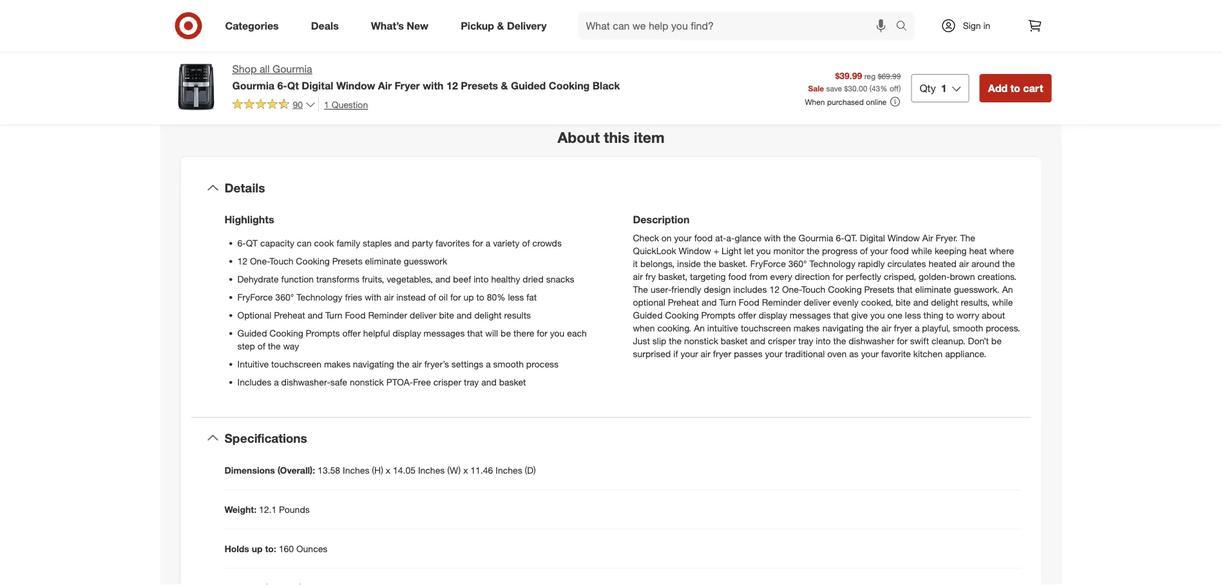 Task type: locate. For each thing, give the bounding box(es) containing it.
don't
[[968, 336, 989, 347]]

around
[[972, 258, 1000, 270]]

display down includes
[[759, 310, 788, 321]]

1 horizontal spatial food
[[729, 271, 747, 283]]

the up optional
[[633, 284, 648, 295]]

dehydrate function transforms fruits, vegetables, and beef into healthy dried snacks
[[238, 274, 575, 285]]

0 horizontal spatial nonstick
[[350, 377, 384, 388]]

digital inside shop all gourmia gourmia 6-qt digital window air fryer with 12 presets & guided cooking black
[[302, 79, 334, 92]]

air right if
[[701, 349, 711, 360]]

pickup & delivery
[[461, 19, 547, 32]]

0 vertical spatial with
[[423, 79, 444, 92]]

0 horizontal spatial fryer
[[713, 349, 732, 360]]

1 horizontal spatial x
[[464, 465, 468, 476]]

about
[[558, 128, 600, 146]]

window up inside
[[679, 245, 711, 257]]

deliver
[[804, 297, 831, 308], [410, 310, 437, 321]]

food down includes
[[739, 297, 760, 308]]

of inside 'description check on your food at-a-glance with the gourmia 6-qt. digital window air fryer. the quicklook window + light let you monitor the progress of your food while keeping heat where it belongs, inside the basket. fryforce 360° technology rapidly circulates heated air around the air fry basket, targeting food from every direction for perfectly crisped, golden-brown creations. the user-friendly design includes 12 one-touch cooking presets that eliminate guesswork. an optional preheat and turn food reminder deliver evenly cooked, bite and delight results, while guided cooking prompts offer display messages that give you one less thing to worry about when cooking. an intuitive touchscreen makes navigating the air fryer a playful, smooth process. just slip the nonstick basket and crisper tray into the dishwasher for swift cleanup. don't be surprised if your air fryer passes your traditional oven as your favorite kitchen appliance.'
[[861, 245, 868, 257]]

prompts up "safe"
[[306, 328, 340, 339]]

that
[[898, 284, 913, 295], [834, 310, 849, 321], [467, 328, 483, 339]]

the up 'monitor'
[[784, 233, 797, 244]]

sign in link
[[930, 12, 1011, 40]]

tray down settings
[[464, 377, 479, 388]]

1 horizontal spatial inches
[[418, 465, 445, 476]]

up left to: at the bottom left of the page
[[252, 544, 263, 555]]

display inside 'description check on your food at-a-glance with the gourmia 6-qt. digital window air fryer. the quicklook window + light let you monitor the progress of your food while keeping heat where it belongs, inside the basket. fryforce 360° technology rapidly circulates heated air around the air fry basket, targeting food from every direction for perfectly crisped, golden-brown creations. the user-friendly design includes 12 one-touch cooking presets that eliminate guesswork. an optional preheat and turn food reminder deliver evenly cooked, bite and delight results, while guided cooking prompts offer display messages that give you one less thing to worry about when cooking. an intuitive touchscreen makes navigating the air fryer a playful, smooth process. just slip the nonstick basket and crisper tray into the dishwasher for swift cleanup. don't be surprised if your air fryer passes your traditional oven as your favorite kitchen appliance.'
[[759, 310, 788, 321]]

qty
[[920, 82, 936, 94]]

nonstick down the intuitive
[[685, 336, 719, 347]]

sign
[[963, 20, 981, 31]]

1 vertical spatial food
[[891, 245, 909, 257]]

vegetables,
[[387, 274, 433, 285]]

offer left helpful
[[343, 328, 361, 339]]

360° down 'monitor'
[[789, 258, 807, 270]]

fryer down one
[[894, 323, 913, 334]]

your up rapidly
[[871, 245, 888, 257]]

the up 'targeting'
[[704, 258, 717, 270]]

1 horizontal spatial an
[[1003, 284, 1014, 295]]

inches left (d)
[[496, 465, 523, 476]]

1 horizontal spatial navigating
[[823, 323, 864, 334]]

1 horizontal spatial delight
[[931, 297, 959, 308]]

0 horizontal spatial deliver
[[410, 310, 437, 321]]

add to cart
[[989, 82, 1044, 94]]

nonstick inside 'description check on your food at-a-glance with the gourmia 6-qt. digital window air fryer. the quicklook window + light let you monitor the progress of your food while keeping heat where it belongs, inside the basket. fryforce 360° technology rapidly circulates heated air around the air fry basket, targeting food from every direction for perfectly crisped, golden-brown creations. the user-friendly design includes 12 one-touch cooking presets that eliminate guesswork. an optional preheat and turn food reminder deliver evenly cooked, bite and delight results, while guided cooking prompts offer display messages that give you one less thing to worry about when cooking. an intuitive touchscreen makes navigating the air fryer a playful, smooth process. just slip the nonstick basket and crisper tray into the dishwasher for swift cleanup. don't be surprised if your air fryer passes your traditional oven as your favorite kitchen appliance.'
[[685, 336, 719, 347]]

traditional
[[785, 349, 825, 360]]

item
[[634, 128, 665, 146]]

air
[[960, 258, 969, 270], [633, 271, 643, 283], [384, 292, 394, 303], [882, 323, 892, 334], [701, 349, 711, 360], [412, 359, 422, 370]]

check
[[633, 233, 659, 244]]

0 horizontal spatial inches
[[343, 465, 370, 476]]

12 one-touch cooking presets eliminate guesswork
[[238, 256, 447, 267]]

fryer down the intuitive
[[713, 349, 732, 360]]

0 horizontal spatial the
[[633, 284, 648, 295]]

you
[[757, 245, 771, 257], [871, 310, 885, 321], [550, 328, 565, 339]]

& right pickup
[[497, 19, 504, 32]]

prompts up the intuitive
[[702, 310, 736, 321]]

0 horizontal spatial bite
[[439, 310, 454, 321]]

43
[[872, 83, 881, 93]]

(w)
[[447, 465, 461, 476]]

0 horizontal spatial touch
[[270, 256, 294, 267]]

1 vertical spatial offer
[[343, 328, 361, 339]]

show
[[339, 77, 365, 89]]

2 horizontal spatial presets
[[865, 284, 895, 295]]

brown
[[950, 271, 976, 283]]

search button
[[890, 12, 921, 43]]

x
[[386, 465, 391, 476], [464, 465, 468, 476]]

0 vertical spatial nonstick
[[685, 336, 719, 347]]

0 horizontal spatial 1
[[324, 99, 329, 110]]

offer down includes
[[738, 310, 757, 321]]

when
[[633, 323, 655, 334]]

qt.
[[845, 233, 858, 244]]

of up rapidly
[[861, 245, 868, 257]]

of right the 'step'
[[258, 341, 265, 352]]

1 horizontal spatial into
[[816, 336, 831, 347]]

guided inside shop all gourmia gourmia 6-qt digital window air fryer with 12 presets & guided cooking black
[[511, 79, 546, 92]]

1 vertical spatial delight
[[475, 310, 502, 321]]

0 vertical spatial turn
[[720, 297, 737, 308]]

one- down every
[[782, 284, 802, 295]]

1 vertical spatial makes
[[324, 359, 351, 370]]

0 vertical spatial that
[[898, 284, 913, 295]]

the up heat
[[961, 233, 976, 244]]

pounds
[[279, 504, 310, 516]]

1 horizontal spatial the
[[961, 233, 976, 244]]

0 vertical spatial &
[[497, 19, 504, 32]]

and up thing
[[914, 297, 929, 308]]

of inside the "guided cooking prompts offer helpful display messages that will be there for you each step of the way"
[[258, 341, 265, 352]]

makes up traditional
[[794, 323, 820, 334]]

1 inside 1 question link
[[324, 99, 329, 110]]

0 vertical spatial bite
[[896, 297, 911, 308]]

1 vertical spatial display
[[393, 328, 421, 339]]

1 horizontal spatial be
[[992, 336, 1002, 347]]

can
[[297, 238, 312, 249]]

messages down "direction"
[[790, 310, 831, 321]]

food
[[695, 233, 713, 244], [891, 245, 909, 257], [729, 271, 747, 283]]

1 vertical spatial gourmia
[[232, 79, 275, 92]]

sponsored
[[1014, 74, 1052, 84]]

turn down design
[[720, 297, 737, 308]]

bite down oil
[[439, 310, 454, 321]]

0 horizontal spatial air
[[378, 79, 392, 92]]

6- down highlights at the top left
[[238, 238, 246, 249]]

1 vertical spatial to
[[477, 292, 485, 303]]

bite
[[896, 297, 911, 308], [439, 310, 454, 321]]

smooth down the worry
[[953, 323, 984, 334]]

x right "(w)"
[[464, 465, 468, 476]]

360° inside 'description check on your food at-a-glance with the gourmia 6-qt. digital window air fryer. the quicklook window + light let you monitor the progress of your food while keeping heat where it belongs, inside the basket. fryforce 360° technology rapidly circulates heated air around the air fry basket, targeting food from every direction for perfectly crisped, golden-brown creations. the user-friendly design includes 12 one-touch cooking presets that eliminate guesswork. an optional preheat and turn food reminder deliver evenly cooked, bite and delight results, while guided cooking prompts offer display messages that give you one less thing to worry about when cooking. an intuitive touchscreen makes navigating the air fryer a playful, smooth process. just slip the nonstick basket and crisper tray into the dishwasher for swift cleanup. don't be surprised if your air fryer passes your traditional oven as your favorite kitchen appliance.'
[[789, 258, 807, 270]]

1 horizontal spatial food
[[739, 297, 760, 308]]

black
[[593, 79, 620, 92]]

1 horizontal spatial crisper
[[768, 336, 796, 347]]

2 horizontal spatial you
[[871, 310, 885, 321]]

technology down transforms
[[297, 292, 343, 303]]

your
[[675, 233, 692, 244], [871, 245, 888, 257], [681, 349, 698, 360], [765, 349, 783, 360], [862, 349, 879, 360]]

settings
[[452, 359, 484, 370]]

what's new
[[371, 19, 429, 32]]

of right the variety
[[522, 238, 530, 249]]

tray inside 'description check on your food at-a-glance with the gourmia 6-qt. digital window air fryer. the quicklook window + light let you monitor the progress of your food while keeping heat where it belongs, inside the basket. fryforce 360° technology rapidly circulates heated air around the air fry basket, targeting food from every direction for perfectly crisped, golden-brown creations. the user-friendly design includes 12 one-touch cooking presets that eliminate guesswork. an optional preheat and turn food reminder deliver evenly cooked, bite and delight results, while guided cooking prompts offer display messages that give you one less thing to worry about when cooking. an intuitive touchscreen makes navigating the air fryer a playful, smooth process. just slip the nonstick basket and crisper tray into the dishwasher for swift cleanup. don't be surprised if your air fryer passes your traditional oven as your favorite kitchen appliance.'
[[799, 336, 814, 347]]

1 horizontal spatial technology
[[810, 258, 856, 270]]

surprised
[[633, 349, 671, 360]]

will
[[486, 328, 498, 339]]

0 horizontal spatial messages
[[424, 328, 465, 339]]

air up brown
[[960, 258, 969, 270]]

0 vertical spatial gourmia
[[273, 63, 312, 75]]

1 left question
[[324, 99, 329, 110]]

reminder down fryforce 360° technology fries with air instead of oil for up to 80% less fat
[[368, 310, 408, 321]]

about this item
[[558, 128, 665, 146]]

3 inches from the left
[[496, 465, 523, 476]]

0 horizontal spatial 360°
[[275, 292, 294, 303]]

1 vertical spatial fryer
[[713, 349, 732, 360]]

basket down the intuitive
[[721, 336, 748, 347]]

what's new link
[[360, 12, 445, 40]]

0 horizontal spatial x
[[386, 465, 391, 476]]

delight up thing
[[931, 297, 959, 308]]

0 horizontal spatial into
[[474, 274, 489, 285]]

guided down optional
[[633, 310, 663, 321]]

1 vertical spatial &
[[501, 79, 508, 92]]

presets inside shop all gourmia gourmia 6-qt digital window air fryer with 12 presets & guided cooking black
[[461, 79, 498, 92]]

window up circulates
[[888, 233, 920, 244]]

x right (h)
[[386, 465, 391, 476]]

less inside 'description check on your food at-a-glance with the gourmia 6-qt. digital window air fryer. the quicklook window + light let you monitor the progress of your food while keeping heat where it belongs, inside the basket. fryforce 360° technology rapidly circulates heated air around the air fry basket, targeting food from every direction for perfectly crisped, golden-brown creations. the user-friendly design includes 12 one-touch cooking presets that eliminate guesswork. an optional preheat and turn food reminder deliver evenly cooked, bite and delight results, while guided cooking prompts offer display messages that give you one less thing to worry about when cooking. an intuitive touchscreen makes navigating the air fryer a playful, smooth process. just slip the nonstick basket and crisper tray into the dishwasher for swift cleanup. don't be surprised if your air fryer passes your traditional oven as your favorite kitchen appliance.'
[[906, 310, 921, 321]]

0 horizontal spatial food
[[345, 310, 366, 321]]

food down fries
[[345, 310, 366, 321]]

an
[[1003, 284, 1014, 295], [694, 323, 705, 334]]

your right if
[[681, 349, 698, 360]]

on
[[662, 233, 672, 244]]

1 horizontal spatial window
[[679, 245, 711, 257]]

0 vertical spatial display
[[759, 310, 788, 321]]

0 horizontal spatial turn
[[326, 310, 343, 321]]

1 horizontal spatial fryforce
[[751, 258, 786, 270]]

delivery
[[507, 19, 547, 32]]

and down settings
[[482, 377, 497, 388]]

1 horizontal spatial touch
[[802, 284, 826, 295]]

that left the will
[[467, 328, 483, 339]]

0 vertical spatial deliver
[[804, 297, 831, 308]]

0 horizontal spatial up
[[252, 544, 263, 555]]

1 vertical spatial messages
[[424, 328, 465, 339]]

fryforce inside 'description check on your food at-a-glance with the gourmia 6-qt. digital window air fryer. the quicklook window + light let you monitor the progress of your food while keeping heat where it belongs, inside the basket. fryforce 360° technology rapidly circulates heated air around the air fry basket, targeting food from every direction for perfectly crisped, golden-brown creations. the user-friendly design includes 12 one-touch cooking presets that eliminate guesswork. an optional preheat and turn food reminder deliver evenly cooked, bite and delight results, while guided cooking prompts offer display messages that give you one less thing to worry about when cooking. an intuitive touchscreen makes navigating the air fryer a playful, smooth process. just slip the nonstick basket and crisper tray into the dishwasher for swift cleanup. don't be surprised if your air fryer passes your traditional oven as your favorite kitchen appliance.'
[[751, 258, 786, 270]]

12 down every
[[770, 284, 780, 295]]

presets down gourmia 6-qt digital window air fryer with 12 presets &#38; guided cooking black, 6 of 12 image
[[461, 79, 498, 92]]

an down creations.
[[1003, 284, 1014, 295]]

fryer's
[[425, 359, 449, 370]]

the inside the "guided cooking prompts offer helpful display messages that will be there for you each step of the way"
[[268, 341, 281, 352]]

way
[[283, 341, 299, 352]]

messages inside the "guided cooking prompts offer helpful display messages that will be there for you each step of the way"
[[424, 328, 465, 339]]

food up circulates
[[891, 245, 909, 257]]

less
[[508, 292, 524, 303], [906, 310, 921, 321]]

inches left (h)
[[343, 465, 370, 476]]

1 horizontal spatial to
[[947, 310, 955, 321]]

0 vertical spatial messages
[[790, 310, 831, 321]]

1 horizontal spatial digital
[[860, 233, 886, 244]]

0 horizontal spatial crisper
[[434, 377, 462, 388]]

0 vertical spatial 12
[[447, 79, 458, 92]]

1 horizontal spatial 1
[[942, 82, 947, 94]]

gourmia up qt
[[273, 63, 312, 75]]

reminder down every
[[762, 297, 802, 308]]

presets up the cooked,
[[865, 284, 895, 295]]

when purchased online
[[805, 97, 887, 107]]

food inside 'description check on your food at-a-glance with the gourmia 6-qt. digital window air fryer. the quicklook window + light let you monitor the progress of your food while keeping heat where it belongs, inside the basket. fryforce 360° technology rapidly circulates heated air around the air fry basket, targeting food from every direction for perfectly crisped, golden-brown creations. the user-friendly design includes 12 one-touch cooking presets that eliminate guesswork. an optional preheat and turn food reminder deliver evenly cooked, bite and delight results, while guided cooking prompts offer display messages that give you one less thing to worry about when cooking. an intuitive touchscreen makes navigating the air fryer a playful, smooth process. just slip the nonstick basket and crisper tray into the dishwasher for swift cleanup. don't be surprised if your air fryer passes your traditional oven as your favorite kitchen appliance.'
[[739, 297, 760, 308]]

deals
[[311, 19, 339, 32]]

cooking inside shop all gourmia gourmia 6-qt digital window air fryer with 12 presets & guided cooking black
[[549, 79, 590, 92]]

if
[[674, 349, 678, 360]]

your down dishwasher
[[862, 349, 879, 360]]

all
[[260, 63, 270, 75]]

for right there
[[537, 328, 548, 339]]

with down fruits,
[[365, 292, 382, 303]]

to:
[[265, 544, 276, 555]]

1 horizontal spatial offer
[[738, 310, 757, 321]]

while up circulates
[[912, 245, 933, 257]]

be inside the "guided cooking prompts offer helpful display messages that will be there for you each step of the way"
[[501, 328, 511, 339]]

0 vertical spatial offer
[[738, 310, 757, 321]]

messages up fryer's on the bottom left of the page
[[424, 328, 465, 339]]

inches
[[343, 465, 370, 476], [418, 465, 445, 476], [496, 465, 523, 476]]

air left 'fryer.'
[[923, 233, 934, 244]]

one- up dehydrate
[[250, 256, 270, 267]]

with inside 'description check on your food at-a-glance with the gourmia 6-qt. digital window air fryer. the quicklook window + light let you monitor the progress of your food while keeping heat where it belongs, inside the basket. fryforce 360° technology rapidly circulates heated air around the air fry basket, targeting food from every direction for perfectly crisped, golden-brown creations. the user-friendly design includes 12 one-touch cooking presets that eliminate guesswork. an optional preheat and turn food reminder deliver evenly cooked, bite and delight results, while guided cooking prompts offer display messages that give you one less thing to worry about when cooking. an intuitive touchscreen makes navigating the air fryer a playful, smooth process. just slip the nonstick basket and crisper tray into the dishwasher for swift cleanup. don't be surprised if your air fryer passes your traditional oven as your favorite kitchen appliance.'
[[764, 233, 781, 244]]

crisper inside 'description check on your food at-a-glance with the gourmia 6-qt. digital window air fryer. the quicklook window + light let you monitor the progress of your food while keeping heat where it belongs, inside the basket. fryforce 360° technology rapidly circulates heated air around the air fry basket, targeting food from every direction for perfectly crisped, golden-brown creations. the user-friendly design includes 12 one-touch cooking presets that eliminate guesswork. an optional preheat and turn food reminder deliver evenly cooked, bite and delight results, while guided cooking prompts offer display messages that give you one less thing to worry about when cooking. an intuitive touchscreen makes navigating the air fryer a playful, smooth process. just slip the nonstick basket and crisper tray into the dishwasher for swift cleanup. don't be surprised if your air fryer passes your traditional oven as your favorite kitchen appliance.'
[[768, 336, 796, 347]]

air up optional preheat and turn food reminder deliver bite and delight results
[[384, 292, 394, 303]]

delight up the will
[[475, 310, 502, 321]]

1 vertical spatial prompts
[[306, 328, 340, 339]]

oven
[[828, 349, 847, 360]]

up
[[464, 292, 474, 303], [252, 544, 263, 555]]

& inside shop all gourmia gourmia 6-qt digital window air fryer with 12 presets & guided cooking black
[[501, 79, 508, 92]]

food left at-
[[695, 233, 713, 244]]

weight: 12.1 pounds
[[225, 504, 310, 516]]

add
[[989, 82, 1008, 94]]

tray up traditional
[[799, 336, 814, 347]]

1 vertical spatial crisper
[[434, 377, 462, 388]]

of
[[522, 238, 530, 249], [861, 245, 868, 257], [429, 292, 436, 303], [258, 341, 265, 352]]

from
[[750, 271, 768, 283]]

1 horizontal spatial 12
[[447, 79, 458, 92]]

0 vertical spatial smooth
[[953, 323, 984, 334]]

0 horizontal spatial less
[[508, 292, 524, 303]]

deliver down "direction"
[[804, 297, 831, 308]]

0 vertical spatial reminder
[[762, 297, 802, 308]]

gourmia up progress
[[799, 233, 834, 244]]

while up the 'about'
[[993, 297, 1013, 308]]

1 inches from the left
[[343, 465, 370, 476]]

air down one
[[882, 323, 892, 334]]

0 horizontal spatial you
[[550, 328, 565, 339]]

0 horizontal spatial display
[[393, 328, 421, 339]]

smooth
[[953, 323, 984, 334], [493, 359, 524, 370]]

it
[[633, 258, 638, 270]]

offer inside the "guided cooking prompts offer helpful display messages that will be there for you each step of the way"
[[343, 328, 361, 339]]

0 vertical spatial tray
[[799, 336, 814, 347]]

1 horizontal spatial touchscreen
[[741, 323, 791, 334]]

0 vertical spatial fryforce
[[751, 258, 786, 270]]

inches left "(w)"
[[418, 465, 445, 476]]

to inside 'description check on your food at-a-glance with the gourmia 6-qt. digital window air fryer. the quicklook window + light let you monitor the progress of your food while keeping heat where it belongs, inside the basket. fryforce 360° technology rapidly circulates heated air around the air fry basket, targeting food from every direction for perfectly crisped, golden-brown creations. the user-friendly design includes 12 one-touch cooking presets that eliminate guesswork. an optional preheat and turn food reminder deliver evenly cooked, bite and delight results, while guided cooking prompts offer display messages that give you one less thing to worry about when cooking. an intuitive touchscreen makes navigating the air fryer a playful, smooth process. just slip the nonstick basket and crisper tray into the dishwasher for swift cleanup. don't be surprised if your air fryer passes your traditional oven as your favorite kitchen appliance.'
[[947, 310, 955, 321]]

snacks
[[546, 274, 575, 285]]

1 horizontal spatial 6-
[[277, 79, 287, 92]]

and
[[394, 238, 410, 249], [436, 274, 451, 285], [702, 297, 717, 308], [914, 297, 929, 308], [308, 310, 323, 321], [457, 310, 472, 321], [751, 336, 766, 347], [482, 377, 497, 388]]

2 horizontal spatial 12
[[770, 284, 780, 295]]

0 horizontal spatial touchscreen
[[271, 359, 322, 370]]

1 right "qty"
[[942, 82, 947, 94]]

off
[[890, 83, 899, 93]]

crowds
[[533, 238, 562, 249]]

gourmia down "shop"
[[232, 79, 275, 92]]

0 horizontal spatial basket
[[499, 377, 526, 388]]

details
[[225, 180, 265, 195]]

80%
[[487, 292, 506, 303]]

technology down progress
[[810, 258, 856, 270]]

360° down 'function'
[[275, 292, 294, 303]]

healthy
[[491, 274, 520, 285]]

basket,
[[659, 271, 688, 283]]

1 vertical spatial less
[[906, 310, 921, 321]]

0 horizontal spatial reminder
[[368, 310, 408, 321]]

turn down transforms
[[326, 310, 343, 321]]

and left the party
[[394, 238, 410, 249]]

12 inside shop all gourmia gourmia 6-qt digital window air fryer with 12 presets & guided cooking black
[[447, 79, 458, 92]]

each
[[567, 328, 587, 339]]

0 horizontal spatial smooth
[[493, 359, 524, 370]]

1 vertical spatial that
[[834, 310, 849, 321]]

targeting
[[690, 271, 726, 283]]

you right let
[[757, 245, 771, 257]]

for inside the "guided cooking prompts offer helpful display messages that will be there for you each step of the way"
[[537, 328, 548, 339]]

1 horizontal spatial tray
[[799, 336, 814, 347]]

the
[[961, 233, 976, 244], [633, 284, 648, 295]]

cooking left black
[[549, 79, 590, 92]]

basket down there
[[499, 377, 526, 388]]

1 vertical spatial bite
[[439, 310, 454, 321]]

that down evenly
[[834, 310, 849, 321]]

2 horizontal spatial to
[[1011, 82, 1021, 94]]

digital right qt
[[302, 79, 334, 92]]

cooking inside the "guided cooking prompts offer helpful display messages that will be there for you each step of the way"
[[270, 328, 303, 339]]

includes a dishwasher-safe nonstick ptoa-free crisper tray and basket
[[238, 377, 526, 388]]

0 horizontal spatial presets
[[332, 256, 363, 267]]

0 vertical spatial one-
[[250, 256, 270, 267]]

preheat inside 'description check on your food at-a-glance with the gourmia 6-qt. digital window air fryer. the quicklook window + light let you monitor the progress of your food while keeping heat where it belongs, inside the basket. fryforce 360° technology rapidly circulates heated air around the air fry basket, targeting food from every direction for perfectly crisped, golden-brown creations. the user-friendly design includes 12 one-touch cooking presets that eliminate guesswork. an optional preheat and turn food reminder deliver evenly cooked, bite and delight results, while guided cooking prompts offer display messages that give you one less thing to worry about when cooking. an intuitive touchscreen makes navigating the air fryer a playful, smooth process. just slip the nonstick basket and crisper tray into the dishwasher for swift cleanup. don't be surprised if your air fryer passes your traditional oven as your favorite kitchen appliance.'
[[668, 297, 699, 308]]

ounces
[[296, 544, 328, 555]]

0 horizontal spatial guided
[[238, 328, 267, 339]]

air left fryer
[[378, 79, 392, 92]]

into up oven
[[816, 336, 831, 347]]

& down gourmia 6-qt digital window air fryer with 12 presets &#38; guided cooking black, 6 of 12 image
[[501, 79, 508, 92]]

prompts inside the "guided cooking prompts offer helpful display messages that will be there for you each step of the way"
[[306, 328, 340, 339]]

be down process.
[[992, 336, 1002, 347]]

this
[[604, 128, 630, 146]]

appliance.
[[946, 349, 987, 360]]

includes
[[238, 377, 272, 388]]

guesswork
[[404, 256, 447, 267]]

preheat up the way
[[274, 310, 305, 321]]

0 vertical spatial prompts
[[702, 310, 736, 321]]

1 vertical spatial guided
[[633, 310, 663, 321]]

1 horizontal spatial air
[[923, 233, 934, 244]]

1 horizontal spatial basket
[[721, 336, 748, 347]]

an left the intuitive
[[694, 323, 705, 334]]

up down beef
[[464, 292, 474, 303]]

bite inside 'description check on your food at-a-glance with the gourmia 6-qt. digital window air fryer. the quicklook window + light let you monitor the progress of your food while keeping heat where it belongs, inside the basket. fryforce 360° technology rapidly circulates heated air around the air fry basket, targeting food from every direction for perfectly crisped, golden-brown creations. the user-friendly design includes 12 one-touch cooking presets that eliminate guesswork. an optional preheat and turn food reminder deliver evenly cooked, bite and delight results, while guided cooking prompts offer display messages that give you one less thing to worry about when cooking. an intuitive touchscreen makes navigating the air fryer a playful, smooth process. just slip the nonstick basket and crisper tray into the dishwasher for swift cleanup. don't be surprised if your air fryer passes your traditional oven as your favorite kitchen appliance.'
[[896, 297, 911, 308]]

0 vertical spatial 1
[[942, 82, 947, 94]]

glance
[[735, 233, 762, 244]]

0 vertical spatial presets
[[461, 79, 498, 92]]

reminder inside 'description check on your food at-a-glance with the gourmia 6-qt. digital window air fryer. the quicklook window + light let you monitor the progress of your food while keeping heat where it belongs, inside the basket. fryforce 360° technology rapidly circulates heated air around the air fry basket, targeting food from every direction for perfectly crisped, golden-brown creations. the user-friendly design includes 12 one-touch cooking presets that eliminate guesswork. an optional preheat and turn food reminder deliver evenly cooked, bite and delight results, while guided cooking prompts offer display messages that give you one less thing to worry about when cooking. an intuitive touchscreen makes navigating the air fryer a playful, smooth process. just slip the nonstick basket and crisper tray into the dishwasher for swift cleanup. don't be surprised if your air fryer passes your traditional oven as your favorite kitchen appliance.'
[[762, 297, 802, 308]]

technology
[[810, 258, 856, 270], [297, 292, 343, 303]]

image of gourmia 6-qt digital window air fryer with 12 presets & guided cooking black image
[[170, 62, 222, 113]]

navigating up the includes a dishwasher-safe nonstick ptoa-free crisper tray and basket
[[353, 359, 394, 370]]

1 horizontal spatial deliver
[[804, 297, 831, 308]]

with
[[423, 79, 444, 92], [764, 233, 781, 244], [365, 292, 382, 303]]

let
[[744, 245, 754, 257]]

for up favorite
[[897, 336, 908, 347]]



Task type: describe. For each thing, give the bounding box(es) containing it.
deals link
[[300, 12, 355, 40]]

and down design
[[702, 297, 717, 308]]

advertisement region
[[627, 24, 1052, 73]]

air inside 'description check on your food at-a-glance with the gourmia 6-qt. digital window air fryer. the quicklook window + light let you monitor the progress of your food while keeping heat where it belongs, inside the basket. fryforce 360° technology rapidly circulates heated air around the air fry basket, targeting food from every direction for perfectly crisped, golden-brown creations. the user-friendly design includes 12 one-touch cooking presets that eliminate guesswork. an optional preheat and turn food reminder deliver evenly cooked, bite and delight results, while guided cooking prompts offer display messages that give you one less thing to worry about when cooking. an intuitive touchscreen makes navigating the air fryer a playful, smooth process. just slip the nonstick basket and crisper tray into the dishwasher for swift cleanup. don't be surprised if your air fryer passes your traditional oven as your favorite kitchen appliance.'
[[923, 233, 934, 244]]

fryer.
[[936, 233, 958, 244]]

smooth inside 'description check on your food at-a-glance with the gourmia 6-qt. digital window air fryer. the quicklook window + light let you monitor the progress of your food while keeping heat where it belongs, inside the basket. fryforce 360° technology rapidly circulates heated air around the air fry basket, targeting food from every direction for perfectly crisped, golden-brown creations. the user-friendly design includes 12 one-touch cooking presets that eliminate guesswork. an optional preheat and turn food reminder deliver evenly cooked, bite and delight results, while guided cooking prompts offer display messages that give you one less thing to worry about when cooking. an intuitive touchscreen makes navigating the air fryer a playful, smooth process. just slip the nonstick basket and crisper tray into the dishwasher for swift cleanup. don't be surprised if your air fryer passes your traditional oven as your favorite kitchen appliance.'
[[953, 323, 984, 334]]

1 vertical spatial while
[[993, 297, 1013, 308]]

makes inside 'description check on your food at-a-glance with the gourmia 6-qt. digital window air fryer. the quicklook window + light let you monitor the progress of your food while keeping heat where it belongs, inside the basket. fryforce 360° technology rapidly circulates heated air around the air fry basket, targeting food from every direction for perfectly crisped, golden-brown creations. the user-friendly design includes 12 one-touch cooking presets that eliminate guesswork. an optional preheat and turn food reminder deliver evenly cooked, bite and delight results, while guided cooking prompts offer display messages that give you one less thing to worry about when cooking. an intuitive touchscreen makes navigating the air fryer a playful, smooth process. just slip the nonstick basket and crisper tray into the dishwasher for swift cleanup. don't be surprised if your air fryer passes your traditional oven as your favorite kitchen appliance.'
[[794, 323, 820, 334]]

2 x from the left
[[464, 465, 468, 476]]

show more images button
[[330, 69, 436, 97]]

one- inside 'description check on your food at-a-glance with the gourmia 6-qt. digital window air fryer. the quicklook window + light let you monitor the progress of your food while keeping heat where it belongs, inside the basket. fryforce 360° technology rapidly circulates heated air around the air fry basket, targeting food from every direction for perfectly crisped, golden-brown creations. the user-friendly design includes 12 one-touch cooking presets that eliminate guesswork. an optional preheat and turn food reminder deliver evenly cooked, bite and delight results, while guided cooking prompts offer display messages that give you one less thing to worry about when cooking. an intuitive touchscreen makes navigating the air fryer a playful, smooth process. just slip the nonstick basket and crisper tray into the dishwasher for swift cleanup. don't be surprised if your air fryer passes your traditional oven as your favorite kitchen appliance.'
[[782, 284, 802, 295]]

1 vertical spatial deliver
[[410, 310, 437, 321]]

What can we help you find? suggestions appear below search field
[[579, 12, 899, 40]]

14.05
[[393, 465, 416, 476]]

sign in
[[963, 20, 991, 31]]

and up oil
[[436, 274, 451, 285]]

dried
[[523, 274, 544, 285]]

touch inside 'description check on your food at-a-glance with the gourmia 6-qt. digital window air fryer. the quicklook window + light let you monitor the progress of your food while keeping heat where it belongs, inside the basket. fryforce 360° technology rapidly circulates heated air around the air fry basket, targeting food from every direction for perfectly crisped, golden-brown creations. the user-friendly design includes 12 one-touch cooking presets that eliminate guesswork. an optional preheat and turn food reminder deliver evenly cooked, bite and delight results, while guided cooking prompts offer display messages that give you one less thing to worry about when cooking. an intuitive touchscreen makes navigating the air fryer a playful, smooth process. just slip the nonstick basket and crisper tray into the dishwasher for swift cleanup. don't be surprised if your air fryer passes your traditional oven as your favorite kitchen appliance.'
[[802, 284, 826, 295]]

0 horizontal spatial with
[[365, 292, 382, 303]]

cook
[[314, 238, 334, 249]]

that inside the "guided cooking prompts offer helpful display messages that will be there for you each step of the way"
[[467, 328, 483, 339]]

of left oil
[[429, 292, 436, 303]]

cooked,
[[862, 297, 894, 308]]

technology inside 'description check on your food at-a-glance with the gourmia 6-qt. digital window air fryer. the quicklook window + light let you monitor the progress of your food while keeping heat where it belongs, inside the basket. fryforce 360° technology rapidly circulates heated air around the air fry basket, targeting food from every direction for perfectly crisped, golden-brown creations. the user-friendly design includes 12 one-touch cooking presets that eliminate guesswork. an optional preheat and turn food reminder deliver evenly cooked, bite and delight results, while guided cooking prompts offer display messages that give you one less thing to worry about when cooking. an intuitive touchscreen makes navigating the air fryer a playful, smooth process. just slip the nonstick basket and crisper tray into the dishwasher for swift cleanup. don't be surprised if your air fryer passes your traditional oven as your favorite kitchen appliance.'
[[810, 258, 856, 270]]

0 horizontal spatial food
[[695, 233, 713, 244]]

as
[[850, 349, 859, 360]]

optional
[[238, 310, 272, 321]]

cart
[[1024, 82, 1044, 94]]

give
[[852, 310, 868, 321]]

1 vertical spatial up
[[252, 544, 263, 555]]

0 vertical spatial into
[[474, 274, 489, 285]]

1 vertical spatial food
[[345, 310, 366, 321]]

add to cart button
[[980, 74, 1052, 102]]

a inside 'description check on your food at-a-glance with the gourmia 6-qt. digital window air fryer. the quicklook window + light let you monitor the progress of your food while keeping heat where it belongs, inside the basket. fryforce 360° technology rapidly circulates heated air around the air fry basket, targeting food from every direction for perfectly crisped, golden-brown creations. the user-friendly design includes 12 one-touch cooking presets that eliminate guesswork. an optional preheat and turn food reminder deliver evenly cooked, bite and delight results, while guided cooking prompts offer display messages that give you one less thing to worry about when cooking. an intuitive touchscreen makes navigating the air fryer a playful, smooth process. just slip the nonstick basket and crisper tray into the dishwasher for swift cleanup. don't be surprised if your air fryer passes your traditional oven as your favorite kitchen appliance.'
[[915, 323, 920, 334]]

intuitive
[[238, 359, 269, 370]]

2 vertical spatial food
[[729, 271, 747, 283]]

(h)
[[372, 465, 383, 476]]

window inside shop all gourmia gourmia 6-qt digital window air fryer with 12 presets & guided cooking black
[[336, 79, 375, 92]]

process.
[[986, 323, 1021, 334]]

+
[[714, 245, 719, 257]]

1 vertical spatial turn
[[326, 310, 343, 321]]

1 vertical spatial fryforce
[[238, 292, 273, 303]]

12.1
[[259, 504, 277, 516]]

oil
[[439, 292, 448, 303]]

1 vertical spatial presets
[[332, 256, 363, 267]]

just
[[633, 336, 650, 347]]

$69.99
[[878, 71, 901, 81]]

cooking up evenly
[[828, 284, 862, 295]]

your right the passes
[[765, 349, 783, 360]]

for right oil
[[451, 292, 461, 303]]

delight inside 'description check on your food at-a-glance with the gourmia 6-qt. digital window air fryer. the quicklook window + light let you monitor the progress of your food while keeping heat where it belongs, inside the basket. fryforce 360° technology rapidly circulates heated air around the air fry basket, targeting food from every direction for perfectly crisped, golden-brown creations. the user-friendly design includes 12 one-touch cooking presets that eliminate guesswork. an optional preheat and turn food reminder deliver evenly cooked, bite and delight results, while guided cooking prompts offer display messages that give you one less thing to worry about when cooking. an intuitive touchscreen makes navigating the air fryer a playful, smooth process. just slip the nonstick basket and crisper tray into the dishwasher for swift cleanup. don't be surprised if your air fryer passes your traditional oven as your favorite kitchen appliance.'
[[931, 297, 959, 308]]

0 vertical spatial touch
[[270, 256, 294, 267]]

playful,
[[923, 323, 951, 334]]

a right settings
[[486, 359, 491, 370]]

fry
[[646, 271, 656, 283]]

a right includes at bottom left
[[274, 377, 279, 388]]

image gallery element
[[170, 0, 596, 97]]

12 inside 'description check on your food at-a-glance with the gourmia 6-qt. digital window air fryer. the quicklook window + light let you monitor the progress of your food while keeping heat where it belongs, inside the basket. fryforce 360° technology rapidly circulates heated air around the air fry basket, targeting food from every direction for perfectly crisped, golden-brown creations. the user-friendly design includes 12 one-touch cooking presets that eliminate guesswork. an optional preheat and turn food reminder deliver evenly cooked, bite and delight results, while guided cooking prompts offer display messages that give you one less thing to worry about when cooking. an intuitive touchscreen makes navigating the air fryer a playful, smooth process. just slip the nonstick basket and crisper tray into the dishwasher for swift cleanup. don't be surprised if your air fryer passes your traditional oven as your favorite kitchen appliance.'
[[770, 284, 780, 295]]

air inside shop all gourmia gourmia 6-qt digital window air fryer with 12 presets & guided cooking black
[[378, 79, 392, 92]]

gourmia 6-qt digital window air fryer with 12 presets &#38; guided cooking black, 5 of 12 image
[[170, 0, 378, 59]]

online
[[866, 97, 887, 107]]

1 vertical spatial technology
[[297, 292, 343, 303]]

eliminate inside 'description check on your food at-a-glance with the gourmia 6-qt. digital window air fryer. the quicklook window + light let you monitor the progress of your food while keeping heat where it belongs, inside the basket. fryforce 360° technology rapidly circulates heated air around the air fry basket, targeting food from every direction for perfectly crisped, golden-brown creations. the user-friendly design includes 12 one-touch cooking presets that eliminate guesswork. an optional preheat and turn food reminder deliver evenly cooked, bite and delight results, while guided cooking prompts offer display messages that give you one less thing to worry about when cooking. an intuitive touchscreen makes navigating the air fryer a playful, smooth process. just slip the nonstick basket and crisper tray into the dishwasher for swift cleanup. don't be surprised if your air fryer passes your traditional oven as your favorite kitchen appliance.'
[[916, 284, 952, 295]]

and up the passes
[[751, 336, 766, 347]]

the up oven
[[834, 336, 847, 347]]

0 vertical spatial less
[[508, 292, 524, 303]]

thing
[[924, 310, 944, 321]]

1 vertical spatial an
[[694, 323, 705, 334]]

optional preheat and turn food reminder deliver bite and delight results
[[238, 310, 531, 321]]

1 vertical spatial window
[[888, 233, 920, 244]]

golden-
[[919, 271, 950, 283]]

you inside the "guided cooking prompts offer helpful display messages that will be there for you each step of the way"
[[550, 328, 565, 339]]

1 question link
[[318, 97, 368, 112]]

guesswork.
[[954, 284, 1000, 295]]

2 horizontal spatial food
[[891, 245, 909, 257]]

touchscreen inside 'description check on your food at-a-glance with the gourmia 6-qt. digital window air fryer. the quicklook window + light let you monitor the progress of your food while keeping heat where it belongs, inside the basket. fryforce 360° technology rapidly circulates heated air around the air fry basket, targeting food from every direction for perfectly crisped, golden-brown creations. the user-friendly design includes 12 one-touch cooking presets that eliminate guesswork. an optional preheat and turn food reminder deliver evenly cooked, bite and delight results, while guided cooking prompts offer display messages that give you one less thing to worry about when cooking. an intuitive touchscreen makes navigating the air fryer a playful, smooth process. just slip the nonstick basket and crisper tray into the dishwasher for swift cleanup. don't be surprised if your air fryer passes your traditional oven as your favorite kitchen appliance.'
[[741, 323, 791, 334]]

160
[[279, 544, 294, 555]]

instead
[[397, 292, 426, 303]]

the down "where"
[[1003, 258, 1016, 270]]

1 vertical spatial you
[[871, 310, 885, 321]]

holds
[[225, 544, 249, 555]]

dimensions
[[225, 465, 275, 476]]

0 horizontal spatial one-
[[250, 256, 270, 267]]

for right favorites
[[473, 238, 483, 249]]

when
[[805, 97, 825, 107]]

basket.
[[719, 258, 748, 270]]

pickup
[[461, 19, 494, 32]]

results
[[504, 310, 531, 321]]

progress
[[822, 245, 858, 257]]

staples
[[363, 238, 392, 249]]

cooking down can
[[296, 256, 330, 267]]

direction
[[795, 271, 830, 283]]

your right on
[[675, 233, 692, 244]]

1 vertical spatial basket
[[499, 377, 526, 388]]

the right 'monitor'
[[807, 245, 820, 257]]

0 vertical spatial fryer
[[894, 323, 913, 334]]

keeping
[[935, 245, 967, 257]]

images
[[394, 77, 428, 89]]

free
[[413, 377, 431, 388]]

what's
[[371, 19, 404, 32]]

the up if
[[669, 336, 682, 347]]

dehydrate
[[238, 274, 279, 285]]

%
[[881, 83, 888, 93]]

$
[[845, 83, 848, 93]]

1 x from the left
[[386, 465, 391, 476]]

6-qt capacity can cook family staples and party favorites for a variety of crowds
[[238, 238, 562, 249]]

0 horizontal spatial makes
[[324, 359, 351, 370]]

gourmia inside 'description check on your food at-a-glance with the gourmia 6-qt. digital window air fryer. the quicklook window + light let you monitor the progress of your food while keeping heat where it belongs, inside the basket. fryforce 360° technology rapidly circulates heated air around the air fry basket, targeting food from every direction for perfectly crisped, golden-brown creations. the user-friendly design includes 12 one-touch cooking presets that eliminate guesswork. an optional preheat and turn food reminder deliver evenly cooked, bite and delight results, while guided cooking prompts offer display messages that give you one less thing to worry about when cooking. an intuitive touchscreen makes navigating the air fryer a playful, smooth process. just slip the nonstick basket and crisper tray into the dishwasher for swift cleanup. don't be surprised if your air fryer passes your traditional oven as your favorite kitchen appliance.'
[[799, 233, 834, 244]]

into inside 'description check on your food at-a-glance with the gourmia 6-qt. digital window air fryer. the quicklook window + light let you monitor the progress of your food while keeping heat where it belongs, inside the basket. fryforce 360° technology rapidly circulates heated air around the air fry basket, targeting food from every direction for perfectly crisped, golden-brown creations. the user-friendly design includes 12 one-touch cooking presets that eliminate guesswork. an optional preheat and turn food reminder deliver evenly cooked, bite and delight results, while guided cooking prompts offer display messages that give you one less thing to worry about when cooking. an intuitive touchscreen makes navigating the air fryer a playful, smooth process. just slip the nonstick basket and crisper tray into the dishwasher for swift cleanup. don't be surprised if your air fryer passes your traditional oven as your favorite kitchen appliance.'
[[816, 336, 831, 347]]

light
[[722, 245, 742, 257]]

deliver inside 'description check on your food at-a-glance with the gourmia 6-qt. digital window air fryer. the quicklook window + light let you monitor the progress of your food while keeping heat where it belongs, inside the basket. fryforce 360° technology rapidly circulates heated air around the air fry basket, targeting food from every direction for perfectly crisped, golden-brown creations. the user-friendly design includes 12 one-touch cooking presets that eliminate guesswork. an optional preheat and turn food reminder deliver evenly cooked, bite and delight results, while guided cooking prompts offer display messages that give you one less thing to worry about when cooking. an intuitive touchscreen makes navigating the air fryer a playful, smooth process. just slip the nonstick basket and crisper tray into the dishwasher for swift cleanup. don't be surprised if your air fryer passes your traditional oven as your favorite kitchen appliance.'
[[804, 297, 831, 308]]

$39.99
[[836, 70, 863, 81]]

0 horizontal spatial tray
[[464, 377, 479, 388]]

for right "direction"
[[833, 271, 844, 283]]

navigating inside 'description check on your food at-a-glance with the gourmia 6-qt. digital window air fryer. the quicklook window + light let you monitor the progress of your food while keeping heat where it belongs, inside the basket. fryforce 360° technology rapidly circulates heated air around the air fry basket, targeting food from every direction for perfectly crisped, golden-brown creations. the user-friendly design includes 12 one-touch cooking presets that eliminate guesswork. an optional preheat and turn food reminder deliver evenly cooked, bite and delight results, while guided cooking prompts offer display messages that give you one less thing to worry about when cooking. an intuitive touchscreen makes navigating the air fryer a playful, smooth process. just slip the nonstick basket and crisper tray into the dishwasher for swift cleanup. don't be surprised if your air fryer passes your traditional oven as your favorite kitchen appliance.'
[[823, 323, 864, 334]]

worry
[[957, 310, 980, 321]]

fryer
[[395, 79, 420, 92]]

with inside shop all gourmia gourmia 6-qt digital window air fryer with 12 presets & guided cooking black
[[423, 79, 444, 92]]

1 vertical spatial 360°
[[275, 292, 294, 303]]

0 horizontal spatial 6-
[[238, 238, 246, 249]]

kitchen
[[914, 349, 943, 360]]

turn inside 'description check on your food at-a-glance with the gourmia 6-qt. digital window air fryer. the quicklook window + light let you monitor the progress of your food while keeping heat where it belongs, inside the basket. fryforce 360° technology rapidly circulates heated air around the air fry basket, targeting food from every direction for perfectly crisped, golden-brown creations. the user-friendly design includes 12 one-touch cooking presets that eliminate guesswork. an optional preheat and turn food reminder deliver evenly cooked, bite and delight results, while guided cooking prompts offer display messages that give you one less thing to worry about when cooking. an intuitive touchscreen makes navigating the air fryer a playful, smooth process. just slip the nonstick basket and crisper tray into the dishwasher for swift cleanup. don't be surprised if your air fryer passes your traditional oven as your favorite kitchen appliance.'
[[720, 297, 737, 308]]

process
[[526, 359, 559, 370]]

reg
[[865, 71, 876, 81]]

messages inside 'description check on your food at-a-glance with the gourmia 6-qt. digital window air fryer. the quicklook window + light let you monitor the progress of your food while keeping heat where it belongs, inside the basket. fryforce 360° technology rapidly circulates heated air around the air fry basket, targeting food from every direction for perfectly crisped, golden-brown creations. the user-friendly design includes 12 one-touch cooking presets that eliminate guesswork. an optional preheat and turn food reminder deliver evenly cooked, bite and delight results, while guided cooking prompts offer display messages that give you one less thing to worry about when cooking. an intuitive touchscreen makes navigating the air fryer a playful, smooth process. just slip the nonstick basket and crisper tray into the dishwasher for swift cleanup. don't be surprised if your air fryer passes your traditional oven as your favorite kitchen appliance.'
[[790, 310, 831, 321]]

0 horizontal spatial eliminate
[[365, 256, 401, 267]]

qty 1
[[920, 82, 947, 94]]

monitor
[[774, 245, 805, 257]]

and down beef
[[457, 310, 472, 321]]

offer inside 'description check on your food at-a-glance with the gourmia 6-qt. digital window air fryer. the quicklook window + light let you monitor the progress of your food while keeping heat where it belongs, inside the basket. fryforce 360° technology rapidly circulates heated air around the air fry basket, targeting food from every direction for perfectly crisped, golden-brown creations. the user-friendly design includes 12 one-touch cooking presets that eliminate guesswork. an optional preheat and turn food reminder deliver evenly cooked, bite and delight results, while guided cooking prompts offer display messages that give you one less thing to worry about when cooking. an intuitive touchscreen makes navigating the air fryer a playful, smooth process. just slip the nonstick basket and crisper tray into the dishwasher for swift cleanup. don't be surprised if your air fryer passes your traditional oven as your favorite kitchen appliance.'
[[738, 310, 757, 321]]

save
[[827, 83, 842, 93]]

the up ptoa-
[[397, 359, 410, 370]]

one
[[888, 310, 903, 321]]

0 vertical spatial the
[[961, 233, 976, 244]]

creations.
[[978, 271, 1017, 283]]

)
[[899, 83, 901, 93]]

presets inside 'description check on your food at-a-glance with the gourmia 6-qt. digital window air fryer. the quicklook window + light let you monitor the progress of your food while keeping heat where it belongs, inside the basket. fryforce 360° technology rapidly circulates heated air around the air fry basket, targeting food from every direction for perfectly crisped, golden-brown creations. the user-friendly design includes 12 one-touch cooking presets that eliminate guesswork. an optional preheat and turn food reminder deliver evenly cooked, bite and delight results, while guided cooking prompts offer display messages that give you one less thing to worry about when cooking. an intuitive touchscreen makes navigating the air fryer a playful, smooth process. just slip the nonstick basket and crisper tray into the dishwasher for swift cleanup. don't be surprised if your air fryer passes your traditional oven as your favorite kitchen appliance.'
[[865, 284, 895, 295]]

0 horizontal spatial navigating
[[353, 359, 394, 370]]

6- inside shop all gourmia gourmia 6-qt digital window air fryer with 12 presets & guided cooking black
[[277, 79, 287, 92]]

search
[[890, 21, 921, 33]]

specifications button
[[191, 418, 1032, 459]]

2 vertical spatial window
[[679, 245, 711, 257]]

to inside add to cart button
[[1011, 82, 1021, 94]]

basket inside 'description check on your food at-a-glance with the gourmia 6-qt. digital window air fryer. the quicklook window + light let you monitor the progress of your food while keeping heat where it belongs, inside the basket. fryforce 360° technology rapidly circulates heated air around the air fry basket, targeting food from every direction for perfectly crisped, golden-brown creations. the user-friendly design includes 12 one-touch cooking presets that eliminate guesswork. an optional preheat and turn food reminder deliver evenly cooked, bite and delight results, while guided cooking prompts offer display messages that give you one less thing to worry about when cooking. an intuitive touchscreen makes navigating the air fryer a playful, smooth process. just slip the nonstick basket and crisper tray into the dishwasher for swift cleanup. don't be surprised if your air fryer passes your traditional oven as your favorite kitchen appliance.'
[[721, 336, 748, 347]]

the up dishwasher
[[867, 323, 879, 334]]

new
[[407, 19, 429, 32]]

0 horizontal spatial delight
[[475, 310, 502, 321]]

crisped,
[[884, 271, 917, 283]]

a left the variety
[[486, 238, 491, 249]]

description
[[633, 214, 690, 226]]

swift
[[911, 336, 930, 347]]

guided inside the "guided cooking prompts offer helpful display messages that will be there for you each step of the way"
[[238, 328, 267, 339]]

air left "fry"
[[633, 271, 643, 283]]

beef
[[453, 274, 471, 285]]

1 vertical spatial the
[[633, 284, 648, 295]]

fruits,
[[362, 274, 384, 285]]

air up free
[[412, 359, 422, 370]]

1 vertical spatial reminder
[[368, 310, 408, 321]]

display inside the "guided cooking prompts offer helpful display messages that will be there for you each step of the way"
[[393, 328, 421, 339]]

fat
[[527, 292, 537, 303]]

0 vertical spatial up
[[464, 292, 474, 303]]

be inside 'description check on your food at-a-glance with the gourmia 6-qt. digital window air fryer. the quicklook window + light let you monitor the progress of your food while keeping heat where it belongs, inside the basket. fryforce 360° technology rapidly circulates heated air around the air fry basket, targeting food from every direction for perfectly crisped, golden-brown creations. the user-friendly design includes 12 one-touch cooking presets that eliminate guesswork. an optional preheat and turn food reminder deliver evenly cooked, bite and delight results, while guided cooking prompts offer display messages that give you one less thing to worry about when cooking. an intuitive touchscreen makes navigating the air fryer a playful, smooth process. just slip the nonstick basket and crisper tray into the dishwasher for swift cleanup. don't be surprised if your air fryer passes your traditional oven as your favorite kitchen appliance.'
[[992, 336, 1002, 347]]

variety
[[493, 238, 520, 249]]

gourmia 6-qt digital window air fryer with 12 presets &#38; guided cooking black, 6 of 12 image
[[388, 0, 596, 59]]

description check on your food at-a-glance with the gourmia 6-qt. digital window air fryer. the quicklook window + light let you monitor the progress of your food while keeping heat where it belongs, inside the basket. fryforce 360° technology rapidly circulates heated air around the air fry basket, targeting food from every direction for perfectly crisped, golden-brown creations. the user-friendly design includes 12 one-touch cooking presets that eliminate guesswork. an optional preheat and turn food reminder deliver evenly cooked, bite and delight results, while guided cooking prompts offer display messages that give you one less thing to worry about when cooking. an intuitive touchscreen makes navigating the air fryer a playful, smooth process. just slip the nonstick basket and crisper tray into the dishwasher for swift cleanup. don't be surprised if your air fryer passes your traditional oven as your favorite kitchen appliance.
[[633, 214, 1021, 360]]

and down 'function'
[[308, 310, 323, 321]]

prompts inside 'description check on your food at-a-glance with the gourmia 6-qt. digital window air fryer. the quicklook window + light let you monitor the progress of your food while keeping heat where it belongs, inside the basket. fryforce 360° technology rapidly circulates heated air around the air fry basket, targeting food from every direction for perfectly crisped, golden-brown creations. the user-friendly design includes 12 one-touch cooking presets that eliminate guesswork. an optional preheat and turn food reminder deliver evenly cooked, bite and delight results, while guided cooking prompts offer display messages that give you one less thing to worry about when cooking. an intuitive touchscreen makes navigating the air fryer a playful, smooth process. just slip the nonstick basket and crisper tray into the dishwasher for swift cleanup. don't be surprised if your air fryer passes your traditional oven as your favorite kitchen appliance.'
[[702, 310, 736, 321]]

cooking up cooking.
[[665, 310, 699, 321]]

$39.99 reg $69.99 sale save $ 30.00 ( 43 % off )
[[809, 70, 901, 93]]

0 vertical spatial you
[[757, 245, 771, 257]]

optional
[[633, 297, 666, 308]]

2 inches from the left
[[418, 465, 445, 476]]

highlights
[[225, 214, 274, 226]]

0 horizontal spatial while
[[912, 245, 933, 257]]

1 vertical spatial 12
[[238, 256, 248, 267]]

1 vertical spatial nonstick
[[350, 377, 384, 388]]

0 horizontal spatial to
[[477, 292, 485, 303]]

cooking.
[[658, 323, 692, 334]]

6- inside 'description check on your food at-a-glance with the gourmia 6-qt. digital window air fryer. the quicklook window + light let you monitor the progress of your food while keeping heat where it belongs, inside the basket. fryforce 360° technology rapidly circulates heated air around the air fry basket, targeting food from every direction for perfectly crisped, golden-brown creations. the user-friendly design includes 12 one-touch cooking presets that eliminate guesswork. an optional preheat and turn food reminder deliver evenly cooked, bite and delight results, while guided cooking prompts offer display messages that give you one less thing to worry about when cooking. an intuitive touchscreen makes navigating the air fryer a playful, smooth process. just slip the nonstick basket and crisper tray into the dishwasher for swift cleanup. don't be surprised if your air fryer passes your traditional oven as your favorite kitchen appliance.'
[[836, 233, 845, 244]]

qt
[[246, 238, 258, 249]]

guided inside 'description check on your food at-a-glance with the gourmia 6-qt. digital window air fryer. the quicklook window + light let you monitor the progress of your food while keeping heat where it belongs, inside the basket. fryforce 360° technology rapidly circulates heated air around the air fry basket, targeting food from every direction for perfectly crisped, golden-brown creations. the user-friendly design includes 12 one-touch cooking presets that eliminate guesswork. an optional preheat and turn food reminder deliver evenly cooked, bite and delight results, while guided cooking prompts offer display messages that give you one less thing to worry about when cooking. an intuitive touchscreen makes navigating the air fryer a playful, smooth process. just slip the nonstick basket and crisper tray into the dishwasher for swift cleanup. don't be surprised if your air fryer passes your traditional oven as your favorite kitchen appliance.'
[[633, 310, 663, 321]]

capacity
[[260, 238, 295, 249]]

family
[[337, 238, 360, 249]]

qt
[[287, 79, 299, 92]]

0 horizontal spatial preheat
[[274, 310, 305, 321]]

categories
[[225, 19, 279, 32]]

digital inside 'description check on your food at-a-glance with the gourmia 6-qt. digital window air fryer. the quicklook window + light let you monitor the progress of your food while keeping heat where it belongs, inside the basket. fryforce 360° technology rapidly circulates heated air around the air fry basket, targeting food from every direction for perfectly crisped, golden-brown creations. the user-friendly design includes 12 one-touch cooking presets that eliminate guesswork. an optional preheat and turn food reminder deliver evenly cooked, bite and delight results, while guided cooking prompts offer display messages that give you one less thing to worry about when cooking. an intuitive touchscreen makes navigating the air fryer a playful, smooth process. just slip the nonstick basket and crisper tray into the dishwasher for swift cleanup. don't be surprised if your air fryer passes your traditional oven as your favorite kitchen appliance.'
[[860, 233, 886, 244]]

2 horizontal spatial that
[[898, 284, 913, 295]]



Task type: vqa. For each thing, say whether or not it's contained in the screenshot.
Make-Your-Own Valentine's Day Classroom Exchange Kit - Mondo Llama™'s the Apply.
no



